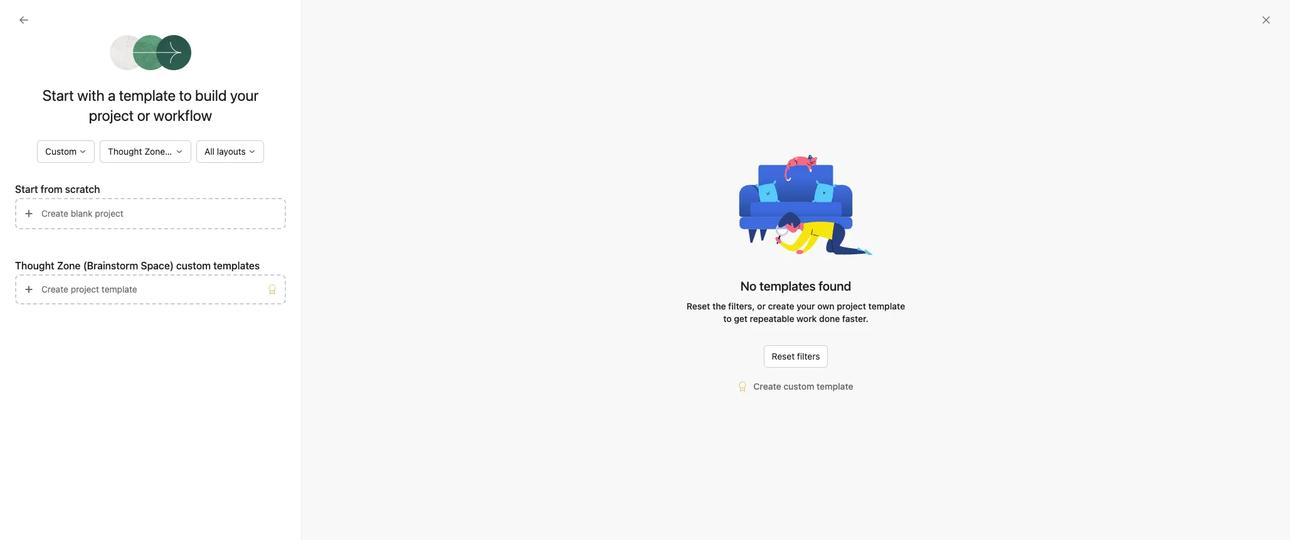 Task type: locate. For each thing, give the bounding box(es) containing it.
1 social from the top
[[33, 226, 57, 237]]

1 vertical spatial zone
[[57, 260, 81, 272]]

zone
[[216, 38, 245, 53], [57, 260, 81, 272]]

send feedback link
[[740, 374, 793, 385]]

0 vertical spatial social media advertising
[[33, 226, 132, 237]]

1 advertising from the top
[[86, 226, 132, 237]]

1 vertical spatial social
[[33, 272, 57, 282]]

0 vertical spatial social
[[33, 226, 57, 237]]

advertising inside starred element
[[86, 226, 132, 237]]

with
[[77, 87, 105, 104]]

1 vertical spatial reset
[[772, 351, 795, 362]]

jm
[[768, 318, 779, 328]]

create project template
[[41, 284, 137, 295]]

project down a
[[89, 107, 134, 124]]

2 social from the top
[[33, 272, 57, 282]]

jm link
[[428, 304, 803, 343]]

go back image
[[19, 15, 29, 25]]

advertising down create blank project
[[86, 226, 132, 237]]

zone up build
[[216, 38, 245, 53]]

social down starred
[[33, 226, 57, 237]]

0 horizontal spatial your
[[230, 87, 259, 104]]

2 social media advertising link from the top
[[8, 267, 143, 287]]

your
[[230, 87, 259, 104], [797, 301, 815, 312]]

custom button
[[37, 141, 95, 163]]

reset inside reset the filters, or create your own project template to get repeatable work done faster.
[[687, 301, 710, 312]]

goals
[[33, 181, 56, 192]]

space)
[[141, 260, 174, 272]]

thought for thought zone (brainstorm space)
[[166, 38, 213, 53]]

social down projects
[[33, 272, 57, 282]]

thought zone (brainstorm space)
[[166, 38, 358, 53]]

thought up overview
[[166, 38, 213, 53]]

0 vertical spatial zone
[[216, 38, 245, 53]]

template right custom
[[817, 381, 853, 392]]

to up or workflow
[[179, 87, 192, 104]]

start
[[43, 87, 74, 104], [15, 184, 38, 195]]

social media advertising for projects
[[33, 272, 132, 282]]

thought
[[166, 38, 213, 53], [15, 260, 54, 272]]

reset
[[687, 301, 710, 312], [772, 351, 795, 362]]

all
[[205, 146, 215, 157]]

0 vertical spatial thought
[[166, 38, 213, 53]]

reset filters button
[[764, 346, 828, 368]]

repeatable
[[750, 314, 794, 324]]

all layouts button
[[196, 141, 264, 163]]

0 vertical spatial to
[[179, 87, 192, 104]]

zone up 'create project template'
[[57, 260, 81, 272]]

social media advertising inside starred element
[[33, 226, 132, 237]]

create
[[41, 208, 68, 219], [41, 284, 68, 295], [754, 381, 781, 392]]

thought up the team
[[15, 260, 54, 272]]

create down start from scratch
[[41, 208, 68, 219]]

social inside projects element
[[33, 272, 57, 282]]

advertising
[[86, 226, 132, 237], [86, 272, 132, 282]]

reset left the
[[687, 301, 710, 312]]

1 horizontal spatial start
[[43, 87, 74, 104]]

0 vertical spatial reset
[[687, 301, 710, 312]]

start for start with a template to build your project or workflow
[[43, 87, 74, 104]]

your right build
[[230, 87, 259, 104]]

to left get
[[723, 314, 732, 324]]

0 vertical spatial create
[[41, 208, 68, 219]]

start inside 'start with a template to build your project or workflow'
[[43, 87, 74, 104]]

reset filters
[[772, 351, 820, 362]]

create blank project button
[[15, 198, 286, 230]]

template up done faster.
[[869, 301, 905, 312]]

social inside starred element
[[33, 226, 57, 237]]

media
[[59, 226, 84, 237], [59, 272, 84, 282]]

1 horizontal spatial thought
[[166, 38, 213, 53]]

to
[[179, 87, 192, 104], [723, 314, 732, 324]]

2 advertising from the top
[[86, 272, 132, 282]]

a
[[108, 87, 116, 104]]

1 vertical spatial your
[[797, 301, 815, 312]]

template up or workflow
[[119, 87, 176, 104]]

blank
[[71, 208, 93, 219]]

0 horizontal spatial start
[[15, 184, 38, 195]]

1 vertical spatial start
[[15, 184, 38, 195]]

portfolios link
[[8, 157, 143, 177]]

social media advertising link
[[8, 222, 143, 242], [8, 267, 143, 287]]

0 horizontal spatial zone
[[57, 260, 81, 272]]

goals link
[[8, 177, 143, 197]]

all layouts
[[205, 146, 246, 157]]

1 vertical spatial media
[[59, 272, 84, 282]]

1 social media advertising link from the top
[[8, 222, 143, 242]]

start left 'with'
[[43, 87, 74, 104]]

thought zone (brainstorm space) custom templates
[[15, 260, 260, 272]]

calendar
[[276, 59, 314, 70]]

reset for reset filters
[[772, 351, 795, 362]]

social media advertising down create blank project
[[33, 226, 132, 237]]

projects button
[[0, 250, 49, 262]]

reset up feedback
[[772, 351, 795, 362]]

0 horizontal spatial to
[[179, 87, 192, 104]]

2 media from the top
[[59, 272, 84, 282]]

1 vertical spatial to
[[723, 314, 732, 324]]

0 vertical spatial advertising
[[86, 226, 132, 237]]

filters,
[[728, 301, 755, 312]]

your inside 'start with a template to build your project or workflow'
[[230, 87, 259, 104]]

reporting link
[[8, 137, 143, 157]]

0 horizontal spatial reset
[[687, 301, 710, 312]]

close image
[[1262, 15, 1272, 25]]

1 horizontal spatial your
[[797, 301, 815, 312]]

zone for (brainstorm space)
[[216, 38, 245, 53]]

1 vertical spatial social media advertising
[[33, 272, 132, 282]]

media down "blank"
[[59, 226, 84, 237]]

create custom template
[[754, 381, 853, 392]]

1 horizontal spatial reset
[[772, 351, 795, 362]]

1 vertical spatial social media advertising link
[[8, 267, 143, 287]]

advertising up 'create project template'
[[86, 272, 132, 282]]

create left custom
[[754, 381, 781, 392]]

social media advertising up 'create project template'
[[33, 272, 132, 282]]

create for from scratch
[[41, 208, 68, 219]]

template inside reset the filters, or create your own project template to get repeatable work done faster.
[[869, 301, 905, 312]]

1 vertical spatial advertising
[[86, 272, 132, 282]]

social for starred
[[33, 226, 57, 237]]

project up done faster.
[[837, 301, 866, 312]]

1 vertical spatial create
[[41, 284, 68, 295]]

1 social media advertising from the top
[[33, 226, 132, 237]]

1 media from the top
[[59, 226, 84, 237]]

your inside reset the filters, or create your own project template to get repeatable work done faster.
[[797, 301, 815, 312]]

0 horizontal spatial thought
[[15, 260, 54, 272]]

from scratch
[[41, 184, 100, 195]]

1 horizontal spatial zone
[[216, 38, 245, 53]]

create right team dropdown button
[[41, 284, 68, 295]]

media up 'create project template'
[[59, 272, 84, 282]]

0 vertical spatial media
[[59, 226, 84, 237]]

1 horizontal spatial to
[[723, 314, 732, 324]]

1 vertical spatial thought
[[15, 260, 54, 272]]

social media advertising link down "blank"
[[8, 222, 143, 242]]

social media advertising link inside projects element
[[8, 267, 143, 287]]

reset inside button
[[772, 351, 795, 362]]

template
[[119, 87, 176, 104], [102, 284, 137, 295], [869, 301, 905, 312], [817, 381, 853, 392]]

0 vertical spatial your
[[230, 87, 259, 104]]

0 vertical spatial social media advertising link
[[8, 222, 143, 242]]

social media advertising link down projects
[[8, 267, 143, 287]]

social media advertising inside projects element
[[33, 272, 132, 282]]

create
[[768, 301, 795, 312]]

media for starred
[[59, 226, 84, 237]]

template down (brainstorm
[[102, 284, 137, 295]]

2 social media advertising from the top
[[33, 272, 132, 282]]

social media advertising
[[33, 226, 132, 237], [33, 272, 132, 282]]

insights element
[[0, 114, 151, 199]]

social
[[33, 226, 57, 237], [33, 272, 57, 282]]

project
[[89, 107, 134, 124], [95, 208, 123, 219], [71, 284, 99, 295], [837, 301, 866, 312]]

your up work
[[797, 301, 815, 312]]

start up starred
[[15, 184, 38, 195]]

custom
[[45, 146, 77, 157]]

to inside 'start with a template to build your project or workflow'
[[179, 87, 192, 104]]

custom templates
[[176, 260, 260, 272]]

media inside projects element
[[59, 272, 84, 282]]

social media advertising link inside starred element
[[8, 222, 143, 242]]

template inside 'start with a template to build your project or workflow'
[[119, 87, 176, 104]]

project inside 'start with a template to build your project or workflow'
[[89, 107, 134, 124]]

social media advertising for starred
[[33, 226, 132, 237]]

advertising inside projects element
[[86, 272, 132, 282]]

0 vertical spatial start
[[43, 87, 74, 104]]

calendar link
[[276, 59, 314, 76]]

no templates found
[[741, 279, 851, 294]]

media inside starred element
[[59, 226, 84, 237]]



Task type: vqa. For each thing, say whether or not it's contained in the screenshot.
Timeline link
no



Task type: describe. For each thing, give the bounding box(es) containing it.
done faster.
[[819, 314, 869, 324]]

own
[[818, 301, 835, 312]]

the
[[713, 301, 726, 312]]

create project template button
[[15, 275, 286, 305]]

reset for reset the filters, or create your own project template to get repeatable work done faster.
[[687, 301, 710, 312]]

social media advertising link for projects
[[8, 267, 143, 287]]

to inside reset the filters, or create your own project template to get repeatable work done faster.
[[723, 314, 732, 324]]

project right "blank"
[[95, 208, 123, 219]]

zone for (brainstorm
[[57, 260, 81, 272]]

starred button
[[0, 205, 46, 217]]

project inside reset the filters, or create your own project template to get repeatable work done faster.
[[837, 301, 866, 312]]

overview link
[[166, 59, 204, 76]]

create for zone
[[41, 284, 68, 295]]

(brainstorm
[[83, 260, 138, 272]]

projects
[[15, 250, 49, 261]]

portfolios
[[33, 161, 71, 172]]

no
[[741, 279, 757, 294]]

or
[[757, 301, 766, 312]]

inbox
[[33, 83, 55, 93]]

team button
[[0, 295, 37, 307]]

feedback
[[760, 375, 793, 384]]

work
[[797, 314, 817, 324]]

reporting
[[33, 141, 72, 152]]

overview
[[166, 59, 204, 70]]

filters
[[797, 351, 820, 362]]

hide sidebar image
[[16, 10, 26, 20]]

starred
[[15, 205, 46, 216]]

layouts
[[217, 146, 246, 157]]

project down (brainstorm
[[71, 284, 99, 295]]

social for projects
[[33, 272, 57, 282]]

start with a template to build your project or workflow
[[43, 87, 259, 124]]

projects element
[[0, 245, 151, 290]]

get
[[734, 314, 748, 324]]

media for projects
[[59, 272, 84, 282]]

thought for thought zone (brainstorm space) custom templates
[[15, 260, 54, 272]]

start from scratch
[[15, 184, 100, 195]]

or workflow
[[137, 107, 212, 124]]

send feedback
[[740, 375, 793, 384]]

(brainstorm space)
[[248, 38, 358, 53]]

start for start from scratch
[[15, 184, 38, 195]]

create custom template button
[[751, 376, 857, 398]]

2 vertical spatial create
[[754, 381, 781, 392]]

advertising for projects
[[86, 272, 132, 282]]

social media advertising link for starred
[[8, 222, 143, 242]]

create blank project
[[41, 208, 123, 219]]

custom
[[784, 381, 814, 392]]

send
[[740, 375, 758, 384]]

starred element
[[0, 199, 151, 245]]

team
[[15, 295, 37, 306]]

templates found
[[760, 279, 851, 294]]

build
[[195, 87, 227, 104]]

reset the filters, or create your own project template to get repeatable work done faster.
[[687, 301, 905, 324]]

inbox link
[[8, 78, 143, 98]]

advertising for starred
[[86, 226, 132, 237]]



